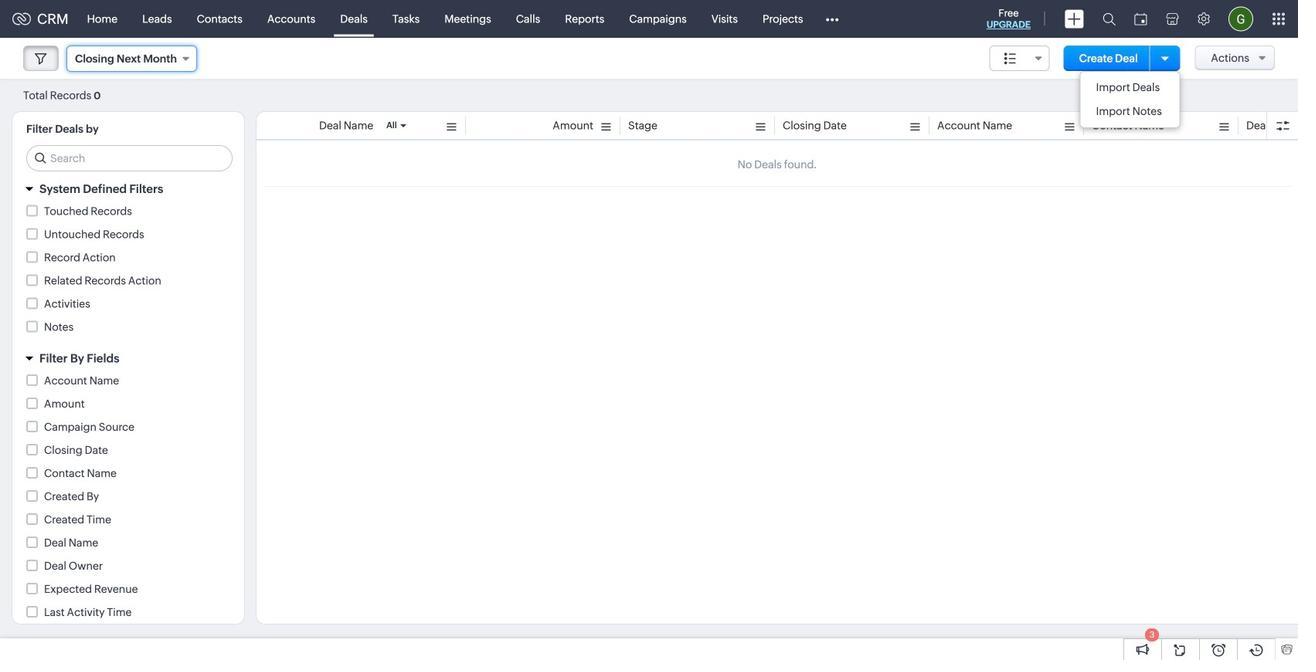 Task type: describe. For each thing, give the bounding box(es) containing it.
search image
[[1103, 12, 1116, 26]]

size image
[[1004, 52, 1017, 66]]

Other Modules field
[[816, 7, 849, 31]]

profile element
[[1219, 0, 1263, 37]]

profile image
[[1229, 7, 1253, 31]]

none field size
[[990, 46, 1050, 71]]

logo image
[[12, 13, 31, 25]]



Task type: locate. For each thing, give the bounding box(es) containing it.
calendar image
[[1134, 13, 1148, 25]]

search element
[[1094, 0, 1125, 38]]

create menu element
[[1056, 0, 1094, 37]]

None field
[[66, 46, 197, 72], [990, 46, 1050, 71], [66, 46, 197, 72]]

Search text field
[[27, 146, 232, 171]]

create menu image
[[1065, 10, 1084, 28]]



Task type: vqa. For each thing, say whether or not it's contained in the screenshot.
CUSTOM
no



